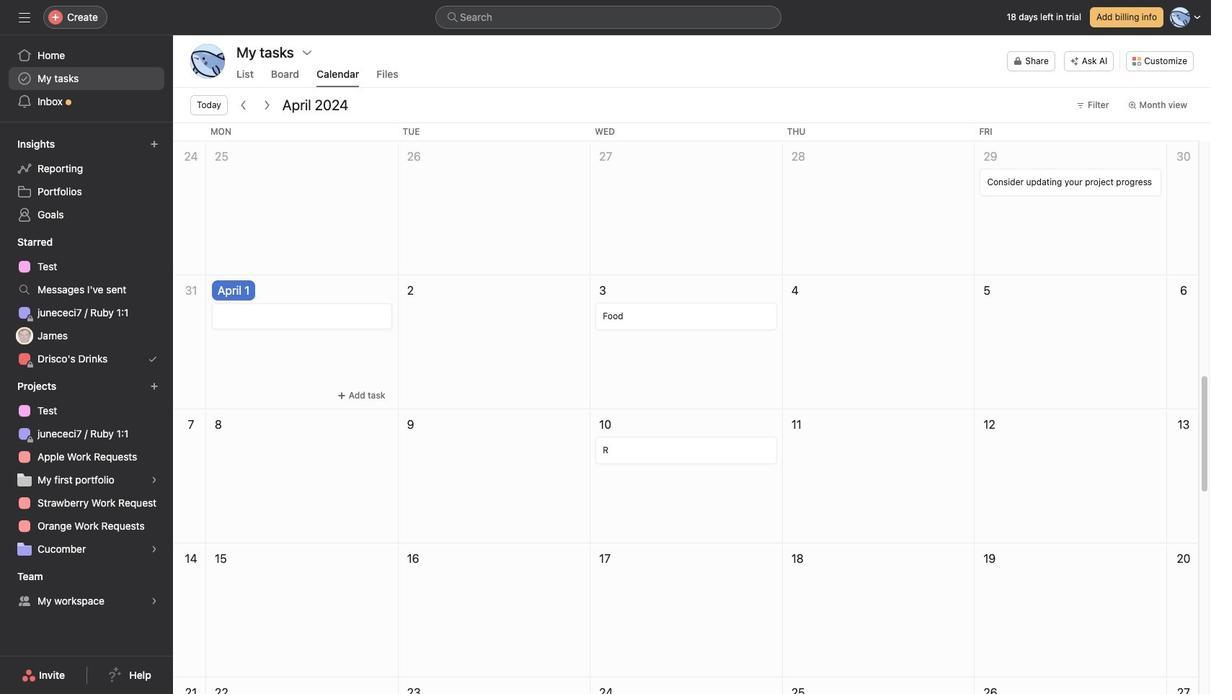 Task type: locate. For each thing, give the bounding box(es) containing it.
next month image
[[261, 99, 272, 111]]

show options image
[[301, 47, 313, 58]]

None text field
[[222, 310, 382, 323]]

previous month image
[[238, 99, 249, 111]]

projects element
[[0, 373, 173, 564]]

see details, cucomber image
[[150, 545, 159, 554]]

list box
[[435, 6, 781, 29]]

new insights image
[[150, 140, 159, 149]]

hide sidebar image
[[19, 12, 30, 23]]

see details, my first portfolio image
[[150, 476, 159, 484]]



Task type: describe. For each thing, give the bounding box(es) containing it.
see details, my workspace image
[[150, 597, 159, 606]]

teams element
[[0, 564, 173, 616]]

starred element
[[0, 229, 173, 373]]

view profile settings image
[[190, 44, 225, 79]]

insights element
[[0, 131, 173, 229]]

global element
[[0, 35, 173, 122]]

new project or portfolio image
[[150, 382, 159, 391]]



Task type: vqa. For each thing, say whether or not it's contained in the screenshot.
New project or portfolio icon
yes



